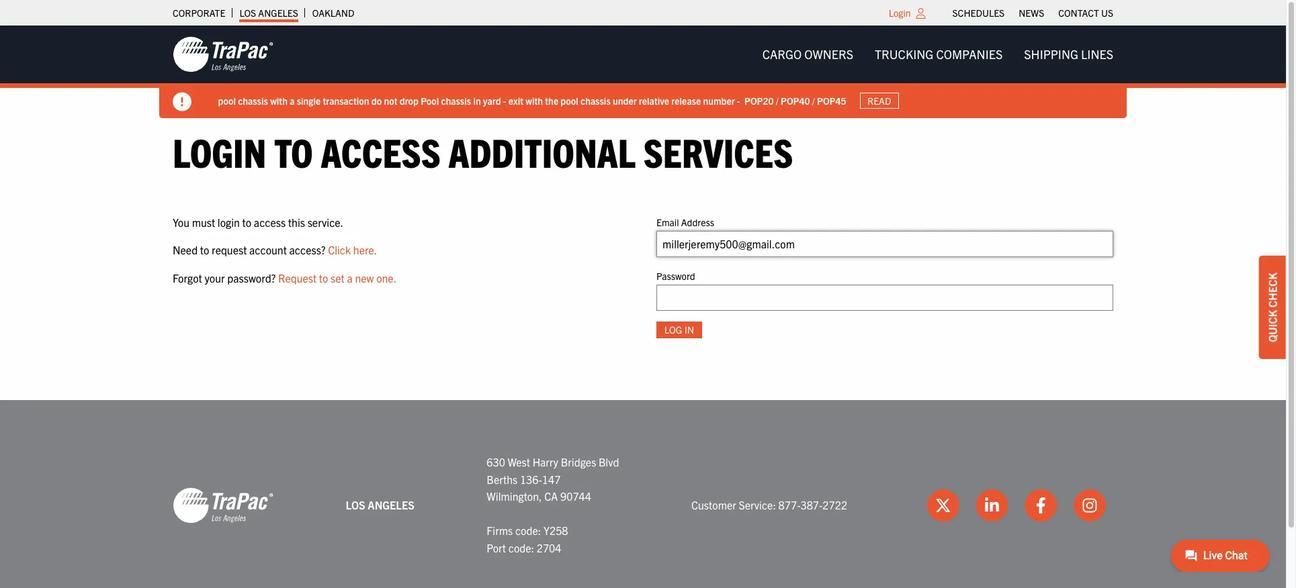 Task type: describe. For each thing, give the bounding box(es) containing it.
90744
[[560, 490, 591, 503]]

schedules link
[[952, 3, 1005, 22]]

quick check
[[1266, 273, 1279, 343]]

click here. link
[[328, 243, 377, 257]]

service.
[[308, 215, 343, 229]]

877-
[[778, 499, 801, 512]]

0 vertical spatial los
[[239, 7, 256, 19]]

you
[[173, 215, 189, 229]]

need to request account access? click here.
[[173, 243, 377, 257]]

under
[[613, 94, 637, 107]]

630 west harry bridges blvd berths 136-147 wilmington, ca 90744
[[487, 456, 619, 503]]

check
[[1266, 273, 1279, 308]]

quick check link
[[1259, 256, 1286, 359]]

0 vertical spatial a
[[290, 94, 295, 107]]

1 / from the left
[[776, 94, 779, 107]]

access
[[254, 215, 286, 229]]

login
[[218, 215, 240, 229]]

2 with from the left
[[526, 94, 543, 107]]

trucking companies link
[[864, 41, 1013, 68]]

1 chassis from the left
[[238, 94, 268, 107]]

need
[[173, 243, 198, 257]]

not
[[384, 94, 398, 107]]

news
[[1019, 7, 1044, 19]]

access?
[[289, 243, 326, 257]]

this
[[288, 215, 305, 229]]

email
[[656, 216, 679, 228]]

ca
[[544, 490, 558, 503]]

contact us link
[[1058, 3, 1113, 22]]

blvd
[[599, 456, 619, 469]]

login link
[[889, 7, 911, 19]]

2704
[[537, 542, 561, 555]]

1 with from the left
[[271, 94, 288, 107]]

corporate
[[173, 7, 225, 19]]

additional
[[449, 127, 636, 176]]

do
[[372, 94, 382, 107]]

companies
[[936, 46, 1003, 62]]

account
[[249, 243, 287, 257]]

to right need
[[200, 243, 209, 257]]

136-
[[520, 473, 542, 486]]

2 / from the left
[[813, 94, 815, 107]]

oakland
[[312, 7, 354, 19]]

email address
[[656, 216, 714, 228]]

you must login to access this service.
[[173, 215, 343, 229]]

request to set a new one. link
[[278, 271, 397, 285]]

pop40
[[781, 94, 810, 107]]

1 vertical spatial code:
[[508, 542, 534, 555]]

1 vertical spatial los angeles
[[346, 499, 414, 512]]

menu bar containing schedules
[[945, 3, 1120, 22]]

set
[[331, 271, 345, 285]]

2 - from the left
[[737, 94, 741, 107]]

2 chassis from the left
[[441, 94, 471, 107]]

exit
[[509, 94, 524, 107]]

contact us
[[1058, 7, 1113, 19]]

1 pool from the left
[[218, 94, 236, 107]]

harry
[[533, 456, 558, 469]]

trucking
[[875, 46, 934, 62]]

pop20
[[745, 94, 774, 107]]

password
[[656, 270, 695, 282]]

to right login
[[242, 215, 251, 229]]

here.
[[353, 243, 377, 257]]

1 horizontal spatial los
[[346, 499, 365, 512]]

1 - from the left
[[503, 94, 507, 107]]

must
[[192, 215, 215, 229]]

quick
[[1266, 310, 1279, 343]]

los angeles image inside banner
[[173, 36, 273, 73]]

owners
[[804, 46, 853, 62]]

oakland link
[[312, 3, 354, 22]]

147
[[542, 473, 561, 486]]

number
[[703, 94, 735, 107]]

news link
[[1019, 3, 1044, 22]]

drop
[[400, 94, 419, 107]]

forgot your password? request to set a new one.
[[173, 271, 397, 285]]

lines
[[1081, 46, 1113, 62]]

0 vertical spatial code:
[[515, 524, 541, 538]]



Task type: vqa. For each thing, say whether or not it's contained in the screenshot.
Los Angeles
yes



Task type: locate. For each thing, give the bounding box(es) containing it.
/ left pop45
[[813, 94, 815, 107]]

pool
[[421, 94, 439, 107]]

1 horizontal spatial los angeles
[[346, 499, 414, 512]]

read
[[868, 95, 892, 107]]

access
[[321, 127, 441, 176]]

0 horizontal spatial chassis
[[238, 94, 268, 107]]

0 horizontal spatial pool
[[218, 94, 236, 107]]

Password password field
[[656, 285, 1113, 311]]

Email Address text field
[[656, 231, 1113, 257]]

cargo owners
[[762, 46, 853, 62]]

0 vertical spatial los angeles image
[[173, 36, 273, 73]]

pop45
[[817, 94, 847, 107]]

login for login link
[[889, 7, 911, 19]]

0 horizontal spatial login
[[173, 127, 266, 176]]

firms
[[487, 524, 513, 538]]

your
[[205, 271, 225, 285]]

1 horizontal spatial /
[[813, 94, 815, 107]]

new
[[355, 271, 374, 285]]

single
[[297, 94, 321, 107]]

-
[[503, 94, 507, 107], [737, 94, 741, 107]]

yard
[[483, 94, 501, 107]]

to left set
[[319, 271, 328, 285]]

2 los angeles image from the top
[[173, 487, 273, 525]]

- right number
[[737, 94, 741, 107]]

login inside main content
[[173, 127, 266, 176]]

login left light image
[[889, 7, 911, 19]]

schedules
[[952, 7, 1005, 19]]

footer
[[0, 400, 1286, 589]]

request
[[278, 271, 317, 285]]

0 vertical spatial menu bar
[[945, 3, 1120, 22]]

with left the
[[526, 94, 543, 107]]

services
[[644, 127, 793, 176]]

menu bar up shipping
[[945, 3, 1120, 22]]

cargo owners link
[[752, 41, 864, 68]]

pool right the
[[561, 94, 579, 107]]

none submit inside login to access additional services main content
[[656, 322, 702, 339]]

service:
[[739, 499, 776, 512]]

wilmington,
[[487, 490, 542, 503]]

code: right port
[[508, 542, 534, 555]]

0 vertical spatial login
[[889, 7, 911, 19]]

west
[[508, 456, 530, 469]]

address
[[681, 216, 714, 228]]

1 horizontal spatial a
[[347, 271, 353, 285]]

with
[[271, 94, 288, 107], [526, 94, 543, 107]]

transaction
[[323, 94, 370, 107]]

chassis left in
[[441, 94, 471, 107]]

0 horizontal spatial a
[[290, 94, 295, 107]]

login to access additional services
[[173, 127, 793, 176]]

one.
[[376, 271, 397, 285]]

light image
[[916, 8, 926, 19]]

None submit
[[656, 322, 702, 339]]

to
[[274, 127, 313, 176], [242, 215, 251, 229], [200, 243, 209, 257], [319, 271, 328, 285]]

los angeles image
[[173, 36, 273, 73], [173, 487, 273, 525]]

code:
[[515, 524, 541, 538], [508, 542, 534, 555]]

in
[[474, 94, 481, 107]]

bridges
[[561, 456, 596, 469]]

footer containing 630 west harry bridges blvd
[[0, 400, 1286, 589]]

customer service: 877-387-2722
[[691, 499, 847, 512]]

customer
[[691, 499, 736, 512]]

a inside main content
[[347, 271, 353, 285]]

a
[[290, 94, 295, 107], [347, 271, 353, 285]]

login for login to access additional services
[[173, 127, 266, 176]]

0 horizontal spatial los
[[239, 7, 256, 19]]

1 vertical spatial menu bar
[[752, 41, 1124, 68]]

release
[[672, 94, 701, 107]]

relative
[[639, 94, 670, 107]]

1 horizontal spatial -
[[737, 94, 741, 107]]

0 horizontal spatial with
[[271, 94, 288, 107]]

1 los angeles image from the top
[[173, 36, 273, 73]]

1 vertical spatial los angeles image
[[173, 487, 273, 525]]

cargo
[[762, 46, 802, 62]]

630
[[487, 456, 505, 469]]

chassis left "single" on the top left of the page
[[238, 94, 268, 107]]

angeles
[[258, 7, 298, 19], [368, 499, 414, 512]]

0 horizontal spatial angeles
[[258, 7, 298, 19]]

corporate link
[[173, 3, 225, 22]]

a right set
[[347, 271, 353, 285]]

1 horizontal spatial login
[[889, 7, 911, 19]]

1 vertical spatial login
[[173, 127, 266, 176]]

request
[[212, 243, 247, 257]]

1 horizontal spatial angeles
[[368, 499, 414, 512]]

forgot
[[173, 271, 202, 285]]

banner containing cargo owners
[[0, 26, 1296, 118]]

code: up 2704 on the left of page
[[515, 524, 541, 538]]

1 vertical spatial los
[[346, 499, 365, 512]]

login to access additional services main content
[[159, 127, 1127, 360]]

read link
[[860, 93, 899, 109]]

- left exit at the left top
[[503, 94, 507, 107]]

us
[[1101, 7, 1113, 19]]

/
[[776, 94, 779, 107], [813, 94, 815, 107]]

shipping lines
[[1024, 46, 1113, 62]]

click
[[328, 243, 351, 257]]

2 horizontal spatial chassis
[[581, 94, 611, 107]]

1 horizontal spatial chassis
[[441, 94, 471, 107]]

firms code:  y258 port code:  2704
[[487, 524, 568, 555]]

los angeles
[[239, 7, 298, 19], [346, 499, 414, 512]]

password?
[[227, 271, 276, 285]]

pool right solid icon
[[218, 94, 236, 107]]

banner
[[0, 26, 1296, 118]]

menu bar down light image
[[752, 41, 1124, 68]]

chassis
[[238, 94, 268, 107], [441, 94, 471, 107], [581, 94, 611, 107]]

2 pool from the left
[[561, 94, 579, 107]]

1 horizontal spatial pool
[[561, 94, 579, 107]]

berths
[[487, 473, 518, 486]]

menu bar
[[945, 3, 1120, 22], [752, 41, 1124, 68]]

trucking companies
[[875, 46, 1003, 62]]

los angeles link
[[239, 3, 298, 22]]

3 chassis from the left
[[581, 94, 611, 107]]

chassis left under
[[581, 94, 611, 107]]

1 vertical spatial a
[[347, 271, 353, 285]]

to down "single" on the top left of the page
[[274, 127, 313, 176]]

/ left pop40
[[776, 94, 779, 107]]

0 vertical spatial los angeles
[[239, 7, 298, 19]]

shipping
[[1024, 46, 1078, 62]]

0 vertical spatial angeles
[[258, 7, 298, 19]]

0 horizontal spatial -
[[503, 94, 507, 107]]

pool
[[218, 94, 236, 107], [561, 94, 579, 107]]

pool chassis with a single transaction  do not drop pool chassis in yard -  exit with the pool chassis under relative release number -  pop20 / pop40 / pop45
[[218, 94, 847, 107]]

2722
[[823, 499, 847, 512]]

0 horizontal spatial /
[[776, 94, 779, 107]]

menu bar containing cargo owners
[[752, 41, 1124, 68]]

login down solid icon
[[173, 127, 266, 176]]

shipping lines link
[[1013, 41, 1124, 68]]

the
[[545, 94, 559, 107]]

los
[[239, 7, 256, 19], [346, 499, 365, 512]]

port
[[487, 542, 506, 555]]

1 vertical spatial angeles
[[368, 499, 414, 512]]

0 horizontal spatial los angeles
[[239, 7, 298, 19]]

387-
[[801, 499, 823, 512]]

a left "single" on the top left of the page
[[290, 94, 295, 107]]

login
[[889, 7, 911, 19], [173, 127, 266, 176]]

solid image
[[173, 93, 191, 112]]

y258
[[544, 524, 568, 538]]

contact
[[1058, 7, 1099, 19]]

with left "single" on the top left of the page
[[271, 94, 288, 107]]

1 horizontal spatial with
[[526, 94, 543, 107]]



